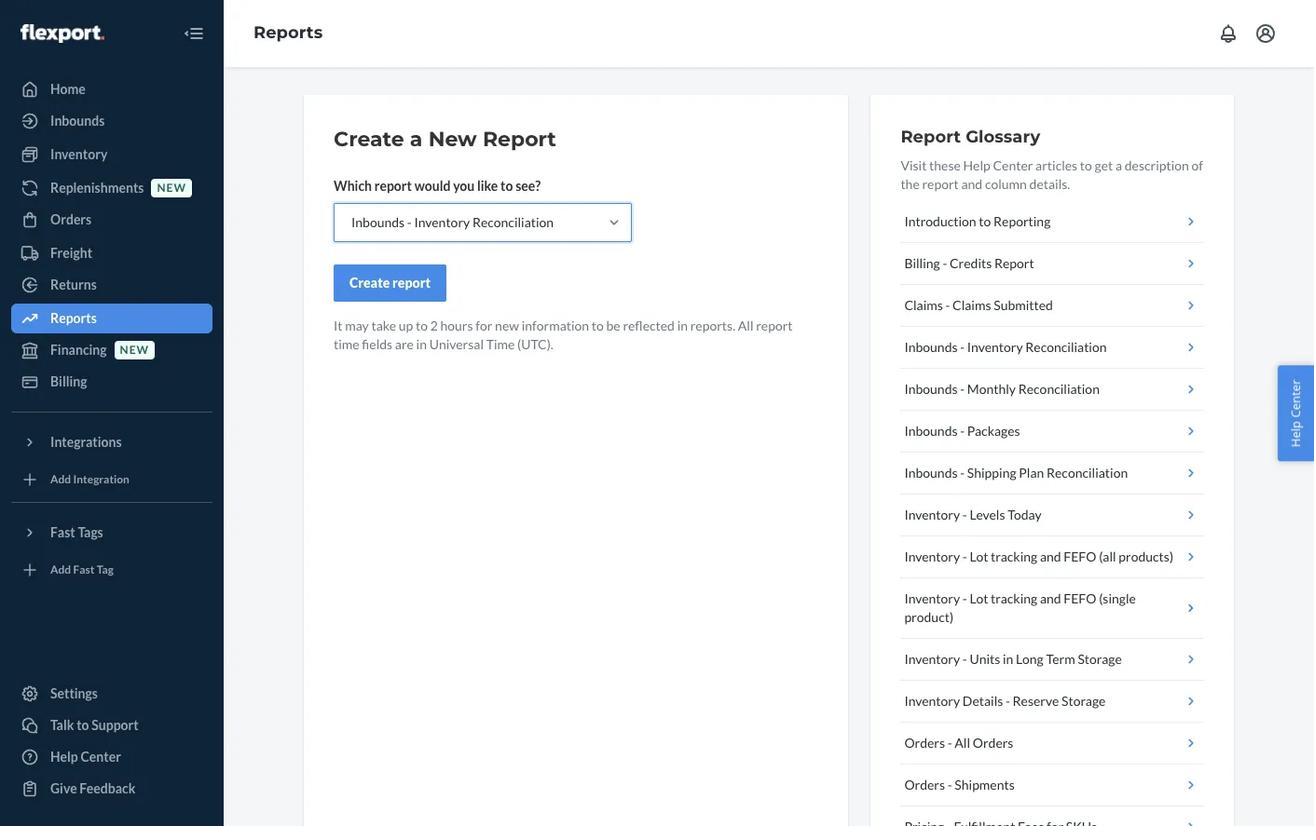 Task type: describe. For each thing, give the bounding box(es) containing it.
center inside visit these help center articles to get a description of the report and column details.
[[993, 158, 1033, 173]]

open notifications image
[[1217, 22, 1240, 45]]

inbounds for inbounds - shipping plan reconciliation button on the right of the page
[[905, 465, 958, 481]]

report for create a new report
[[483, 127, 556, 152]]

monthly
[[967, 381, 1016, 397]]

1 horizontal spatial reports link
[[254, 23, 323, 43]]

visit these help center articles to get a description of the report and column details.
[[901, 158, 1204, 192]]

reflected
[[623, 318, 675, 334]]

1 vertical spatial storage
[[1062, 694, 1106, 709]]

all inside "it may take up to 2 hours for new information to be reflected in reports. all report time fields are in universal time (utc)."
[[738, 318, 754, 334]]

new
[[428, 127, 477, 152]]

- for inbounds - packages "button"
[[960, 423, 965, 439]]

long
[[1016, 652, 1044, 667]]

help center inside button
[[1288, 380, 1305, 447]]

column
[[985, 176, 1027, 192]]

inbounds - inventory reconciliation inside button
[[905, 339, 1107, 355]]

0 horizontal spatial reports
[[50, 310, 97, 326]]

today
[[1008, 507, 1042, 523]]

tag
[[97, 563, 114, 577]]

orders for orders - all orders
[[905, 735, 945, 751]]

talk to support button
[[11, 711, 213, 741]]

billing for billing
[[50, 374, 87, 390]]

settings
[[50, 686, 98, 702]]

1 horizontal spatial reports
[[254, 23, 323, 43]]

lot for inventory - lot tracking and fefo (single product)
[[970, 591, 988, 607]]

you
[[453, 178, 475, 194]]

may
[[345, 318, 369, 334]]

- for inventory - lot tracking and fefo (single product) button
[[963, 591, 967, 607]]

report inside button
[[392, 275, 431, 291]]

like
[[477, 178, 498, 194]]

the
[[901, 176, 920, 192]]

for
[[476, 318, 493, 334]]

add fast tag link
[[11, 556, 213, 585]]

1 horizontal spatial report
[[901, 127, 961, 147]]

inventory details - reserve storage button
[[901, 681, 1204, 723]]

report for billing - credits report
[[995, 255, 1034, 271]]

plan
[[1019, 465, 1044, 481]]

feedback
[[80, 781, 136, 797]]

get
[[1095, 158, 1113, 173]]

these
[[929, 158, 961, 173]]

to inside visit these help center articles to get a description of the report and column details.
[[1080, 158, 1092, 173]]

glossary
[[966, 127, 1041, 147]]

help center button
[[1278, 366, 1314, 461]]

billing for billing - credits report
[[905, 255, 940, 271]]

financing
[[50, 342, 107, 358]]

- for claims - claims submitted button on the right top of the page
[[946, 297, 950, 313]]

add integration
[[50, 473, 130, 487]]

- for orders - shipments button
[[948, 777, 952, 793]]

integration
[[73, 473, 130, 487]]

reserve
[[1013, 694, 1059, 709]]

- for orders - all orders button
[[948, 735, 952, 751]]

submitted
[[994, 297, 1053, 313]]

create a new report
[[334, 127, 556, 152]]

add fast tag
[[50, 563, 114, 577]]

and for inventory - lot tracking and fefo (all products)
[[1040, 549, 1061, 565]]

levels
[[970, 507, 1005, 523]]

claims - claims submitted
[[905, 297, 1053, 313]]

orders link
[[11, 205, 213, 235]]

fast tags
[[50, 525, 103, 541]]

give feedback
[[50, 781, 136, 797]]

- for inbounds - shipping plan reconciliation button on the right of the page
[[960, 465, 965, 481]]

inventory - levels today button
[[901, 495, 1204, 537]]

inbounds - monthly reconciliation button
[[901, 369, 1204, 411]]

add for add integration
[[50, 473, 71, 487]]

help center link
[[11, 743, 213, 773]]

1 vertical spatial reports link
[[11, 304, 213, 334]]

billing - credits report
[[905, 255, 1034, 271]]

time
[[334, 337, 359, 352]]

and for inventory - lot tracking and fefo (single product)
[[1040, 591, 1061, 607]]

inventory down which report would you like to see?
[[414, 214, 470, 230]]

introduction to reporting
[[905, 213, 1051, 229]]

create report button
[[334, 265, 447, 302]]

visit
[[901, 158, 927, 173]]

claims - claims submitted button
[[901, 285, 1204, 327]]

help inside visit these help center articles to get a description of the report and column details.
[[963, 158, 991, 173]]

inbounds - shipping plan reconciliation
[[905, 465, 1128, 481]]

information
[[522, 318, 589, 334]]

inventory - lot tracking and fefo (all products) button
[[901, 537, 1204, 579]]

inventory - units in long term storage
[[905, 652, 1122, 667]]

reports.
[[690, 318, 736, 334]]

give
[[50, 781, 77, 797]]

orders for orders - shipments
[[905, 777, 945, 793]]

report left would at the left of the page
[[374, 178, 412, 194]]

details.
[[1030, 176, 1070, 192]]

orders - all orders
[[905, 735, 1014, 751]]

orders for orders
[[50, 212, 92, 227]]

inventory link
[[11, 140, 213, 170]]

orders - shipments button
[[901, 765, 1204, 807]]

inventory details - reserve storage
[[905, 694, 1106, 709]]

- for inventory - units in long term storage button
[[963, 652, 967, 667]]

details
[[963, 694, 1003, 709]]

1 claims from the left
[[905, 297, 943, 313]]

inventory for inventory - lot tracking and fefo (all products)
[[905, 549, 960, 565]]

- down which report would you like to see?
[[407, 214, 412, 230]]

orders - shipments
[[905, 777, 1015, 793]]

center inside button
[[1288, 380, 1305, 418]]

to right like
[[501, 178, 513, 194]]

packages
[[967, 423, 1020, 439]]

inbounds down "which"
[[351, 214, 405, 230]]

freight
[[50, 245, 92, 261]]

new for replenishments
[[157, 181, 186, 195]]

time
[[486, 337, 515, 352]]

shipping
[[967, 465, 1017, 481]]

see?
[[516, 178, 541, 194]]

give feedback button
[[11, 775, 213, 804]]

are
[[395, 337, 414, 352]]

tracking for (all
[[991, 549, 1038, 565]]

(all
[[1099, 549, 1116, 565]]

units
[[970, 652, 1001, 667]]

hours
[[440, 318, 473, 334]]

center inside 'link'
[[81, 749, 121, 765]]

2 claims from the left
[[953, 297, 991, 313]]

- for inbounds - monthly reconciliation button
[[960, 381, 965, 397]]

add for add fast tag
[[50, 563, 71, 577]]

new inside "it may take up to 2 hours for new information to be reflected in reports. all report time fields are in universal time (utc)."
[[495, 318, 519, 334]]

- for inbounds - inventory reconciliation button
[[960, 339, 965, 355]]

flexport logo image
[[21, 24, 104, 43]]

integrations button
[[11, 428, 213, 458]]

create for create report
[[350, 275, 390, 291]]

orders - all orders button
[[901, 723, 1204, 765]]

fast tags button
[[11, 518, 213, 548]]

inventory - units in long term storage button
[[901, 639, 1204, 681]]

create report
[[350, 275, 431, 291]]

help inside 'link'
[[50, 749, 78, 765]]

reporting
[[994, 213, 1051, 229]]



Task type: vqa. For each thing, say whether or not it's contained in the screenshot.
leftmost by
no



Task type: locate. For each thing, give the bounding box(es) containing it.
0 vertical spatial create
[[334, 127, 404, 152]]

report inside button
[[995, 255, 1034, 271]]

inventory - levels today
[[905, 507, 1042, 523]]

close navigation image
[[183, 22, 205, 45]]

1 lot from the top
[[970, 549, 988, 565]]

report up see?
[[483, 127, 556, 152]]

1 horizontal spatial all
[[955, 735, 970, 751]]

report up up
[[392, 275, 431, 291]]

report inside visit these help center articles to get a description of the report and column details.
[[922, 176, 959, 192]]

new up time
[[495, 318, 519, 334]]

2
[[430, 318, 438, 334]]

inbounds up inbounds - packages
[[905, 381, 958, 397]]

reconciliation inside button
[[1026, 339, 1107, 355]]

1 vertical spatial in
[[416, 337, 427, 352]]

- down the inventory - levels today
[[963, 549, 967, 565]]

1 horizontal spatial center
[[993, 158, 1033, 173]]

in right are
[[416, 337, 427, 352]]

home link
[[11, 75, 213, 104]]

lot inside button
[[970, 549, 988, 565]]

add inside add integration link
[[50, 473, 71, 487]]

reconciliation down see?
[[473, 214, 554, 230]]

1 horizontal spatial help center
[[1288, 380, 1305, 447]]

inbounds left the packages
[[905, 423, 958, 439]]

report down reporting on the top right
[[995, 255, 1034, 271]]

0 horizontal spatial center
[[81, 749, 121, 765]]

inbounds - packages button
[[901, 411, 1204, 453]]

1 vertical spatial fefo
[[1064, 591, 1097, 607]]

would
[[415, 178, 451, 194]]

credits
[[950, 255, 992, 271]]

to left "get"
[[1080, 158, 1092, 173]]

inbounds down inbounds - packages
[[905, 465, 958, 481]]

- down the billing - credits report
[[946, 297, 950, 313]]

1 vertical spatial new
[[495, 318, 519, 334]]

inventory - lot tracking and fefo (all products)
[[905, 549, 1174, 565]]

0 horizontal spatial in
[[416, 337, 427, 352]]

to right the talk
[[77, 718, 89, 734]]

0 vertical spatial a
[[410, 127, 423, 152]]

billing inside button
[[905, 255, 940, 271]]

report glossary
[[901, 127, 1041, 147]]

a
[[410, 127, 423, 152], [1116, 158, 1122, 173]]

0 vertical spatial all
[[738, 318, 754, 334]]

help center
[[1288, 380, 1305, 447], [50, 749, 121, 765]]

new for financing
[[120, 343, 149, 357]]

inbounds for inbounds - inventory reconciliation button
[[905, 339, 958, 355]]

1 add from the top
[[50, 473, 71, 487]]

and inside the inventory - lot tracking and fefo (single product)
[[1040, 591, 1061, 607]]

add down fast tags
[[50, 563, 71, 577]]

and inside visit these help center articles to get a description of the report and column details.
[[962, 176, 983, 192]]

inbounds inside button
[[905, 381, 958, 397]]

0 vertical spatial add
[[50, 473, 71, 487]]

lot
[[970, 549, 988, 565], [970, 591, 988, 607]]

0 horizontal spatial billing
[[50, 374, 87, 390]]

inbounds - shipping plan reconciliation button
[[901, 453, 1204, 495]]

home
[[50, 81, 86, 97]]

2 vertical spatial and
[[1040, 591, 1061, 607]]

1 horizontal spatial inbounds - inventory reconciliation
[[905, 339, 1107, 355]]

fefo inside the inventory - lot tracking and fefo (single product)
[[1064, 591, 1097, 607]]

to left be
[[592, 318, 604, 334]]

in inside button
[[1003, 652, 1014, 667]]

inventory for inventory - units in long term storage
[[905, 652, 960, 667]]

1 vertical spatial lot
[[970, 591, 988, 607]]

create up may
[[350, 275, 390, 291]]

in left long
[[1003, 652, 1014, 667]]

- inside inventory - lot tracking and fefo (all products) button
[[963, 549, 967, 565]]

tracking inside button
[[991, 549, 1038, 565]]

inventory up product)
[[905, 591, 960, 607]]

to left reporting on the top right
[[979, 213, 991, 229]]

storage right reserve at right bottom
[[1062, 694, 1106, 709]]

- down claims - claims submitted
[[960, 339, 965, 355]]

0 vertical spatial inbounds - inventory reconciliation
[[351, 214, 554, 230]]

2 vertical spatial help
[[50, 749, 78, 765]]

be
[[606, 318, 621, 334]]

add inside add fast tag 'link'
[[50, 563, 71, 577]]

2 tracking from the top
[[991, 591, 1038, 607]]

reconciliation down claims - claims submitted button on the right top of the page
[[1026, 339, 1107, 355]]

billing
[[905, 255, 940, 271], [50, 374, 87, 390]]

1 horizontal spatial claims
[[953, 297, 991, 313]]

inventory left levels
[[905, 507, 960, 523]]

inventory inside 'link'
[[50, 146, 108, 162]]

inventory up replenishments at the top of page
[[50, 146, 108, 162]]

billing down introduction
[[905, 255, 940, 271]]

tracking
[[991, 549, 1038, 565], [991, 591, 1038, 607]]

0 horizontal spatial all
[[738, 318, 754, 334]]

tracking down "inventory - lot tracking and fefo (all products)"
[[991, 591, 1038, 607]]

- inside inbounds - monthly reconciliation button
[[960, 381, 965, 397]]

fast inside add fast tag 'link'
[[73, 563, 95, 577]]

orders
[[50, 212, 92, 227], [905, 735, 945, 751], [973, 735, 1014, 751], [905, 777, 945, 793]]

1 vertical spatial reports
[[50, 310, 97, 326]]

fields
[[362, 337, 393, 352]]

1 vertical spatial help
[[1288, 421, 1305, 447]]

fefo left the (all
[[1064, 549, 1097, 565]]

- right details
[[1006, 694, 1010, 709]]

- inside the inventory - lot tracking and fefo (single product)
[[963, 591, 967, 607]]

1 vertical spatial and
[[1040, 549, 1061, 565]]

all up orders - shipments
[[955, 735, 970, 751]]

inventory
[[50, 146, 108, 162], [414, 214, 470, 230], [967, 339, 1023, 355], [905, 507, 960, 523], [905, 549, 960, 565], [905, 591, 960, 607], [905, 652, 960, 667], [905, 694, 960, 709]]

1 horizontal spatial in
[[677, 318, 688, 334]]

- inside inbounds - packages "button"
[[960, 423, 965, 439]]

tags
[[78, 525, 103, 541]]

- inside inbounds - inventory reconciliation button
[[960, 339, 965, 355]]

0 vertical spatial reports link
[[254, 23, 323, 43]]

- left levels
[[963, 507, 967, 523]]

fefo left (single
[[1064, 591, 1097, 607]]

- for billing - credits report button
[[943, 255, 947, 271]]

lot down the inventory - levels today
[[970, 549, 988, 565]]

- left the credits
[[943, 255, 947, 271]]

0 vertical spatial help
[[963, 158, 991, 173]]

0 vertical spatial billing
[[905, 255, 940, 271]]

freight link
[[11, 239, 213, 268]]

- inside claims - claims submitted button
[[946, 297, 950, 313]]

- inside orders - all orders button
[[948, 735, 952, 751]]

0 horizontal spatial a
[[410, 127, 423, 152]]

fast inside the fast tags dropdown button
[[50, 525, 75, 541]]

(single
[[1099, 591, 1136, 607]]

add left integration
[[50, 473, 71, 487]]

new up orders link
[[157, 181, 186, 195]]

inbounds - monthly reconciliation
[[905, 381, 1100, 397]]

inbounds for inbounds - packages "button"
[[905, 423, 958, 439]]

inbounds down home
[[50, 113, 105, 129]]

report inside "it may take up to 2 hours for new information to be reflected in reports. all report time fields are in universal time (utc)."
[[756, 318, 793, 334]]

inbounds down claims - claims submitted
[[905, 339, 958, 355]]

claims down the credits
[[953, 297, 991, 313]]

inbounds inside button
[[905, 465, 958, 481]]

2 vertical spatial new
[[120, 343, 149, 357]]

a left new
[[410, 127, 423, 152]]

in left reports. at the right top of page
[[677, 318, 688, 334]]

2 lot from the top
[[970, 591, 988, 607]]

of
[[1192, 158, 1204, 173]]

1 vertical spatial all
[[955, 735, 970, 751]]

1 vertical spatial tracking
[[991, 591, 1038, 607]]

new
[[157, 181, 186, 195], [495, 318, 519, 334], [120, 343, 149, 357]]

center
[[993, 158, 1033, 173], [1288, 380, 1305, 418], [81, 749, 121, 765]]

1 vertical spatial create
[[350, 275, 390, 291]]

description
[[1125, 158, 1189, 173]]

1 vertical spatial a
[[1116, 158, 1122, 173]]

create for create a new report
[[334, 127, 404, 152]]

orders up shipments
[[973, 735, 1014, 751]]

and down inventory - levels today button
[[1040, 549, 1061, 565]]

and inside button
[[1040, 549, 1061, 565]]

inventory - lot tracking and fefo (single product)
[[905, 591, 1136, 625]]

report right reports. at the right top of page
[[756, 318, 793, 334]]

2 horizontal spatial help
[[1288, 421, 1305, 447]]

introduction
[[905, 213, 977, 229]]

inbounds - inventory reconciliation down you
[[351, 214, 554, 230]]

0 vertical spatial fast
[[50, 525, 75, 541]]

integrations
[[50, 434, 122, 450]]

and left column
[[962, 176, 983, 192]]

reconciliation inside button
[[1019, 381, 1100, 397]]

- inside orders - shipments button
[[948, 777, 952, 793]]

- for inventory - levels today button
[[963, 507, 967, 523]]

lot for inventory - lot tracking and fefo (all products)
[[970, 549, 988, 565]]

articles
[[1036, 158, 1078, 173]]

replenishments
[[50, 180, 144, 196]]

0 vertical spatial tracking
[[991, 549, 1038, 565]]

inbounds inside button
[[905, 339, 958, 355]]

storage right the term at the bottom of page
[[1078, 652, 1122, 667]]

- left the packages
[[960, 423, 965, 439]]

1 vertical spatial inbounds - inventory reconciliation
[[905, 339, 1107, 355]]

2 horizontal spatial new
[[495, 318, 519, 334]]

fefo for (all
[[1064, 549, 1097, 565]]

0 vertical spatial center
[[993, 158, 1033, 173]]

claims down the billing - credits report
[[905, 297, 943, 313]]

up
[[399, 318, 413, 334]]

- up orders - shipments
[[948, 735, 952, 751]]

products)
[[1119, 549, 1174, 565]]

add
[[50, 473, 71, 487], [50, 563, 71, 577]]

inventory - lot tracking and fefo (single product) button
[[901, 579, 1204, 639]]

settings link
[[11, 680, 213, 709]]

- inside inventory - units in long term storage button
[[963, 652, 967, 667]]

1 horizontal spatial billing
[[905, 255, 940, 271]]

report
[[483, 127, 556, 152], [901, 127, 961, 147], [995, 255, 1034, 271]]

which
[[334, 178, 372, 194]]

0 horizontal spatial report
[[483, 127, 556, 152]]

take
[[371, 318, 396, 334]]

fast left tag
[[73, 563, 95, 577]]

- up "inventory - units in long term storage"
[[963, 591, 967, 607]]

1 vertical spatial center
[[1288, 380, 1305, 418]]

billing down financing
[[50, 374, 87, 390]]

inbounds inside "button"
[[905, 423, 958, 439]]

universal
[[429, 337, 484, 352]]

create up "which"
[[334, 127, 404, 152]]

orders down the 'orders - all orders'
[[905, 777, 945, 793]]

all inside button
[[955, 735, 970, 751]]

it
[[334, 318, 343, 334]]

and down inventory - lot tracking and fefo (all products) button
[[1040, 591, 1061, 607]]

billing link
[[11, 367, 213, 397]]

reconciliation down inbounds - packages "button"
[[1047, 465, 1128, 481]]

1 vertical spatial help center
[[50, 749, 121, 765]]

0 vertical spatial new
[[157, 181, 186, 195]]

tracking inside the inventory - lot tracking and fefo (single product)
[[991, 591, 1038, 607]]

0 vertical spatial lot
[[970, 549, 988, 565]]

create inside button
[[350, 275, 390, 291]]

0 vertical spatial reports
[[254, 23, 323, 43]]

open account menu image
[[1255, 22, 1277, 45]]

1 horizontal spatial help
[[963, 158, 991, 173]]

orders up the freight
[[50, 212, 92, 227]]

- for inventory - lot tracking and fefo (all products) button
[[963, 549, 967, 565]]

inventory up the 'orders - all orders'
[[905, 694, 960, 709]]

which report would you like to see?
[[334, 178, 541, 194]]

(utc).
[[517, 337, 554, 352]]

- left shipments
[[948, 777, 952, 793]]

inventory for inventory
[[50, 146, 108, 162]]

tracking down today
[[991, 549, 1038, 565]]

0 horizontal spatial reports link
[[11, 304, 213, 334]]

0 vertical spatial and
[[962, 176, 983, 192]]

inventory for inventory details - reserve storage
[[905, 694, 960, 709]]

- left monthly
[[960, 381, 965, 397]]

2 fefo from the top
[[1064, 591, 1097, 607]]

1 horizontal spatial a
[[1116, 158, 1122, 173]]

0 horizontal spatial help center
[[50, 749, 121, 765]]

0 vertical spatial fefo
[[1064, 549, 1097, 565]]

fast left tags
[[50, 525, 75, 541]]

- inside billing - credits report button
[[943, 255, 947, 271]]

report up these
[[901, 127, 961, 147]]

0 vertical spatial in
[[677, 318, 688, 334]]

2 vertical spatial in
[[1003, 652, 1014, 667]]

help center inside 'link'
[[50, 749, 121, 765]]

2 horizontal spatial report
[[995, 255, 1034, 271]]

inbounds - inventory reconciliation
[[351, 214, 554, 230], [905, 339, 1107, 355]]

inbounds - inventory reconciliation up inbounds - monthly reconciliation
[[905, 339, 1107, 355]]

2 add from the top
[[50, 563, 71, 577]]

help inside button
[[1288, 421, 1305, 447]]

report
[[922, 176, 959, 192], [374, 178, 412, 194], [392, 275, 431, 291], [756, 318, 793, 334]]

orders up orders - shipments
[[905, 735, 945, 751]]

to left "2"
[[416, 318, 428, 334]]

billing - credits report button
[[901, 243, 1204, 285]]

inventory down the inventory - levels today
[[905, 549, 960, 565]]

reports link
[[254, 23, 323, 43], [11, 304, 213, 334]]

talk to support
[[50, 718, 139, 734]]

2 horizontal spatial center
[[1288, 380, 1305, 418]]

introduction to reporting button
[[901, 201, 1204, 243]]

1 vertical spatial billing
[[50, 374, 87, 390]]

inventory inside the inventory - lot tracking and fefo (single product)
[[905, 591, 960, 607]]

all
[[738, 318, 754, 334], [955, 735, 970, 751]]

0 horizontal spatial inbounds - inventory reconciliation
[[351, 214, 554, 230]]

2 vertical spatial center
[[81, 749, 121, 765]]

fefo
[[1064, 549, 1097, 565], [1064, 591, 1097, 607]]

- inside inventory details - reserve storage button
[[1006, 694, 1010, 709]]

new up billing link on the top left of page
[[120, 343, 149, 357]]

all right reports. at the right top of page
[[738, 318, 754, 334]]

reconciliation inside button
[[1047, 465, 1128, 481]]

tracking for (single
[[991, 591, 1038, 607]]

lot inside the inventory - lot tracking and fefo (single product)
[[970, 591, 988, 607]]

- left the units
[[963, 652, 967, 667]]

1 fefo from the top
[[1064, 549, 1097, 565]]

to
[[1080, 158, 1092, 173], [501, 178, 513, 194], [979, 213, 991, 229], [416, 318, 428, 334], [592, 318, 604, 334], [77, 718, 89, 734]]

a inside visit these help center articles to get a description of the report and column details.
[[1116, 158, 1122, 173]]

inventory up monthly
[[967, 339, 1023, 355]]

report down these
[[922, 176, 959, 192]]

1 tracking from the top
[[991, 549, 1038, 565]]

0 horizontal spatial new
[[120, 343, 149, 357]]

2 horizontal spatial in
[[1003, 652, 1014, 667]]

0 vertical spatial help center
[[1288, 380, 1305, 447]]

fefo inside button
[[1064, 549, 1097, 565]]

inbounds - packages
[[905, 423, 1020, 439]]

inventory down product)
[[905, 652, 960, 667]]

0 horizontal spatial claims
[[905, 297, 943, 313]]

add integration link
[[11, 465, 213, 495]]

0 vertical spatial storage
[[1078, 652, 1122, 667]]

inventory for inventory - lot tracking and fefo (single product)
[[905, 591, 960, 607]]

lot up the units
[[970, 591, 988, 607]]

shipments
[[955, 777, 1015, 793]]

fast
[[50, 525, 75, 541], [73, 563, 95, 577]]

1 vertical spatial fast
[[73, 563, 95, 577]]

1 horizontal spatial new
[[157, 181, 186, 195]]

in
[[677, 318, 688, 334], [416, 337, 427, 352], [1003, 652, 1014, 667]]

inbounds for inbounds - monthly reconciliation button
[[905, 381, 958, 397]]

- inside inbounds - shipping plan reconciliation button
[[960, 465, 965, 481]]

inventory for inventory - levels today
[[905, 507, 960, 523]]

product)
[[905, 610, 954, 625]]

a right "get"
[[1116, 158, 1122, 173]]

- left the shipping
[[960, 465, 965, 481]]

reconciliation down inbounds - inventory reconciliation button
[[1019, 381, 1100, 397]]

and
[[962, 176, 983, 192], [1040, 549, 1061, 565], [1040, 591, 1061, 607]]

- inside inventory - levels today button
[[963, 507, 967, 523]]

fefo for (single
[[1064, 591, 1097, 607]]

0 horizontal spatial help
[[50, 749, 78, 765]]

1 vertical spatial add
[[50, 563, 71, 577]]



